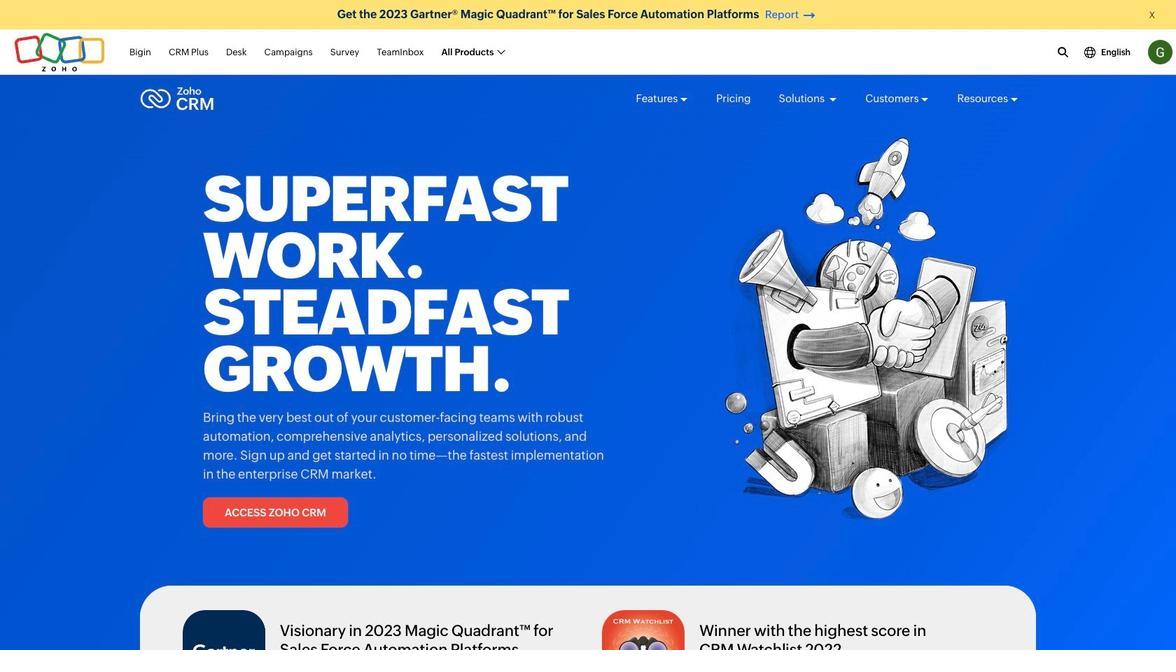 Task type: vqa. For each thing, say whether or not it's contained in the screenshot.
'anti-spam policy' at the bottom left of page
no



Task type: describe. For each thing, give the bounding box(es) containing it.
crm home banner image
[[693, 137, 1012, 538]]

zoho crm logo image
[[140, 83, 214, 114]]

gary orlando image
[[1148, 40, 1173, 64]]



